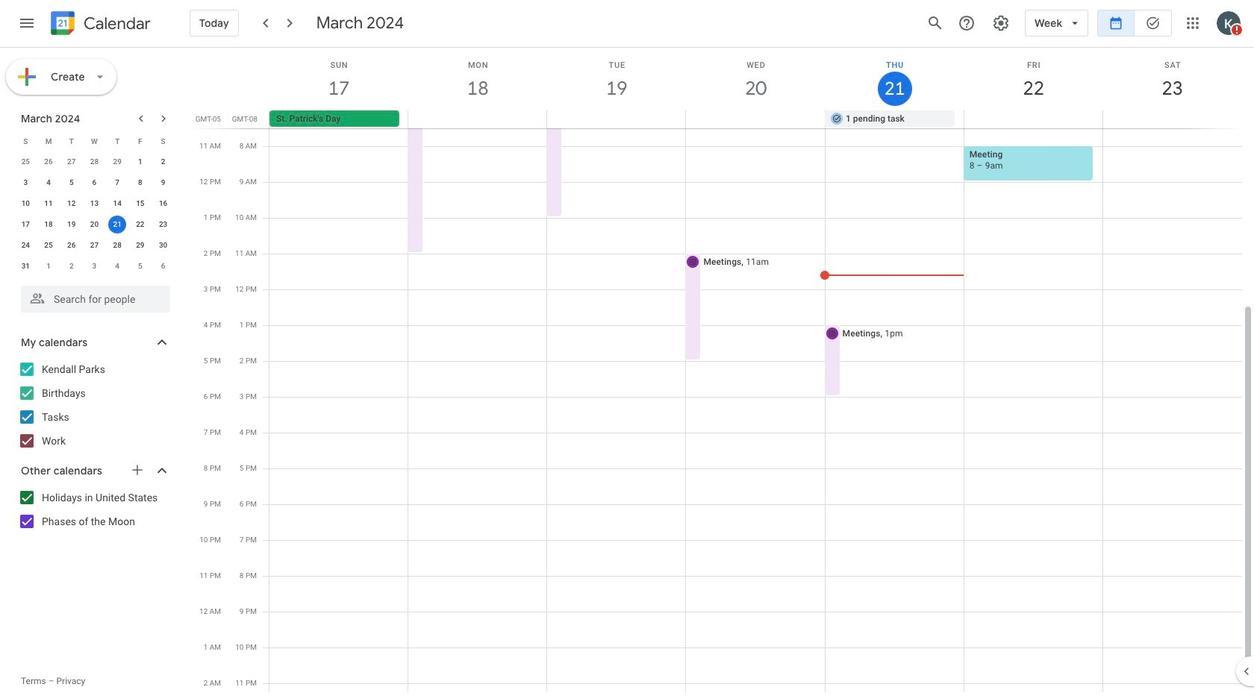 Task type: describe. For each thing, give the bounding box(es) containing it.
2 element
[[154, 153, 172, 171]]

13 element
[[85, 195, 103, 213]]

1 element
[[131, 153, 149, 171]]

7 element
[[108, 174, 126, 192]]

12 element
[[63, 195, 80, 213]]

february 29 element
[[108, 153, 126, 171]]

april 5 element
[[131, 258, 149, 276]]

28 element
[[108, 237, 126, 255]]

february 25 element
[[17, 153, 35, 171]]

5 element
[[63, 174, 80, 192]]

april 1 element
[[40, 258, 58, 276]]

8 element
[[131, 174, 149, 192]]

add other calendars image
[[130, 463, 145, 478]]

29 element
[[131, 237, 149, 255]]

21, today element
[[108, 216, 126, 234]]

15 element
[[131, 195, 149, 213]]

other calendars list
[[3, 486, 185, 534]]

18 element
[[40, 216, 58, 234]]

march 2024 grid
[[14, 131, 175, 277]]

30 element
[[154, 237, 172, 255]]



Task type: vqa. For each thing, say whether or not it's contained in the screenshot.
LOCATION text field
no



Task type: locate. For each thing, give the bounding box(es) containing it.
26 element
[[63, 237, 80, 255]]

april 2 element
[[63, 258, 80, 276]]

None search field
[[0, 280, 185, 313]]

april 3 element
[[85, 258, 103, 276]]

9 element
[[154, 174, 172, 192]]

10 element
[[17, 195, 35, 213]]

3 element
[[17, 174, 35, 192]]

settings menu image
[[992, 14, 1010, 32]]

april 4 element
[[108, 258, 126, 276]]

heading inside calendar 'element'
[[81, 15, 151, 32]]

25 element
[[40, 237, 58, 255]]

heading
[[81, 15, 151, 32]]

cell
[[408, 111, 547, 128], [547, 111, 686, 128], [686, 111, 825, 128], [964, 111, 1103, 128], [1103, 111, 1242, 128], [106, 214, 129, 235]]

11 element
[[40, 195, 58, 213]]

april 6 element
[[154, 258, 172, 276]]

14 element
[[108, 195, 126, 213]]

22 element
[[131, 216, 149, 234]]

23 element
[[154, 216, 172, 234]]

17 element
[[17, 216, 35, 234]]

16 element
[[154, 195, 172, 213]]

february 27 element
[[63, 153, 80, 171]]

row
[[263, 111, 1254, 128], [14, 131, 175, 152], [14, 152, 175, 172], [14, 172, 175, 193], [14, 193, 175, 214], [14, 214, 175, 235], [14, 235, 175, 256], [14, 256, 175, 277]]

row group
[[14, 152, 175, 277]]

4 element
[[40, 174, 58, 192]]

february 28 element
[[85, 153, 103, 171]]

main drawer image
[[18, 14, 36, 32]]

my calendars list
[[3, 358, 185, 453]]

6 element
[[85, 174, 103, 192]]

grid
[[191, 48, 1254, 694]]

Search for people text field
[[30, 286, 161, 313]]

cell inside march 2024 grid
[[106, 214, 129, 235]]

27 element
[[85, 237, 103, 255]]

24 element
[[17, 237, 35, 255]]

20 element
[[85, 216, 103, 234]]

31 element
[[17, 258, 35, 276]]

calendar element
[[48, 8, 151, 41]]

19 element
[[63, 216, 80, 234]]

february 26 element
[[40, 153, 58, 171]]



